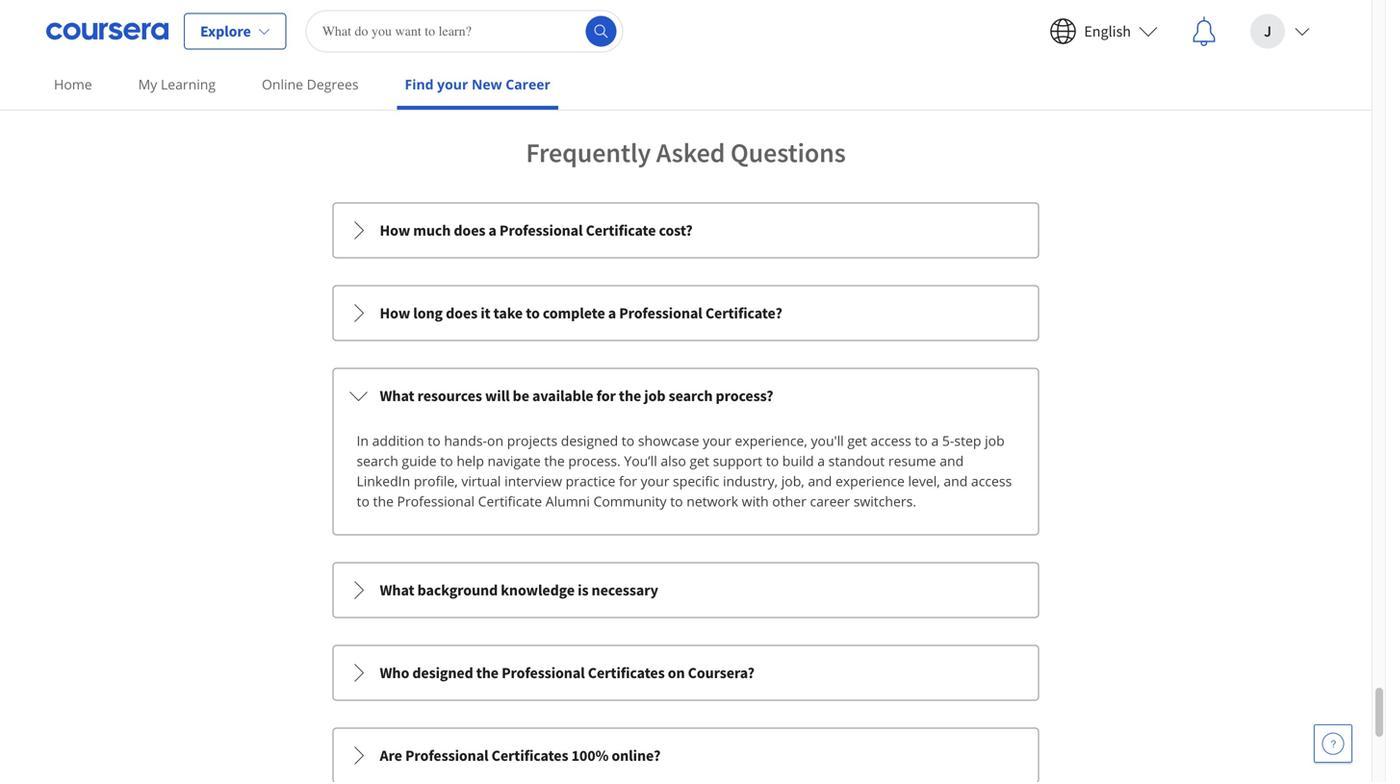 Task type: describe. For each thing, give the bounding box(es) containing it.
resume
[[888, 452, 936, 470]]

does for a
[[454, 221, 486, 240]]

search inside dropdown button
[[669, 387, 713, 406]]

interview
[[504, 472, 562, 491]]

frequently asked questions
[[526, 136, 846, 170]]

process.
[[568, 452, 621, 470]]

a inside 'dropdown button'
[[608, 304, 616, 323]]

find
[[405, 75, 434, 93]]

100%
[[571, 747, 609, 766]]

switchers.
[[854, 493, 916, 511]]

online?
[[612, 747, 661, 766]]

will
[[485, 387, 510, 406]]

hands-
[[444, 432, 487, 450]]

home link
[[46, 63, 100, 106]]

you'll
[[624, 452, 657, 470]]

career
[[810, 493, 850, 511]]

designed inside in addition to hands-on projects designed to showcase your experience, you'll get access to a 5-step job search guide to help navigate the process. you'll also get support  to build a standout resume and linkedin profile, virtual interview practice for your specific industry, job, and experience level, and access to the professional certificate alumni community to network with other career switchers.
[[561, 432, 618, 450]]

be
[[513, 387, 529, 406]]

certificate inside in addition to hands-on projects designed to showcase your experience, you'll get access to a 5-step job search guide to help navigate the process. you'll also get support  to build a standout resume and linkedin profile, virtual interview practice for your specific industry, job, and experience level, and access to the professional certificate alumni community to network with other career switchers.
[[478, 493, 542, 511]]

career academy - gateway certificates carousel element
[[108, 0, 1263, 58]]

0 vertical spatial your
[[437, 75, 468, 93]]

to inside 'dropdown button'
[[526, 304, 540, 323]]

what background knowledge is necessary
[[380, 581, 658, 600]]

linkedin
[[357, 472, 410, 491]]

build
[[782, 452, 814, 470]]

with
[[742, 493, 769, 511]]

specific
[[673, 472, 719, 491]]

designed inside dropdown button
[[412, 664, 473, 683]]

are professional certificates 100% online?
[[380, 747, 661, 766]]

j
[[1264, 22, 1272, 41]]

what for what resources will be available for the job search process?
[[380, 387, 414, 406]]

standout
[[828, 452, 885, 470]]

are
[[380, 747, 402, 766]]

also
[[661, 452, 686, 470]]

to up profile,
[[440, 452, 453, 470]]

much
[[413, 221, 451, 240]]

how much does a professional certificate cost?
[[380, 221, 693, 240]]

virtual
[[461, 472, 501, 491]]

how much does a professional certificate cost? button
[[334, 204, 1038, 258]]

for inside in addition to hands-on projects designed to showcase your experience, you'll get access to a 5-step job search guide to help navigate the process. you'll also get support  to build a standout resume and linkedin profile, virtual interview practice for your specific industry, job, and experience level, and access to the professional certificate alumni community to network with other career switchers.
[[619, 472, 637, 491]]

0 vertical spatial certificates
[[588, 664, 665, 683]]

who designed the professional certificates on coursera? button
[[334, 647, 1038, 700]]

on inside dropdown button
[[668, 664, 685, 683]]

necessary
[[592, 581, 658, 600]]

to down specific
[[670, 493, 683, 511]]

and up career
[[808, 472, 832, 491]]

degrees
[[307, 75, 359, 93]]

search inside in addition to hands-on projects designed to showcase your experience, you'll get access to a 5-step job search guide to help navigate the process. you'll also get support  to build a standout resume and linkedin profile, virtual interview practice for your specific industry, job, and experience level, and access to the professional certificate alumni community to network with other career switchers.
[[357, 452, 398, 470]]

support
[[713, 452, 763, 470]]

it
[[481, 304, 491, 323]]

explore button
[[184, 13, 287, 50]]

network
[[687, 493, 738, 511]]

other
[[772, 493, 807, 511]]

a inside dropdown button
[[489, 221, 497, 240]]

questions
[[730, 136, 846, 170]]

take
[[494, 304, 523, 323]]

what resources will be available for the job search process? button
[[334, 369, 1038, 423]]

industry,
[[723, 472, 778, 491]]

my
[[138, 75, 157, 93]]

job inside dropdown button
[[644, 387, 666, 406]]

complete
[[543, 304, 605, 323]]

the up showcase
[[619, 387, 641, 406]]

for inside dropdown button
[[596, 387, 616, 406]]

to up guide
[[428, 432, 441, 450]]

community
[[593, 493, 667, 511]]

does for it
[[446, 304, 478, 323]]

is
[[578, 581, 589, 600]]

knowledge
[[501, 581, 575, 600]]

learning
[[161, 75, 216, 93]]

navigate
[[488, 452, 541, 470]]

long
[[413, 304, 443, 323]]

job inside in addition to hands-on projects designed to showcase your experience, you'll get access to a 5-step job search guide to help navigate the process. you'll also get support  to build a standout resume and linkedin profile, virtual interview practice for your specific industry, job, and experience level, and access to the professional certificate alumni community to network with other career switchers.
[[985, 432, 1005, 450]]

and down 5-
[[940, 452, 964, 470]]

5-
[[942, 432, 954, 450]]

available
[[532, 387, 593, 406]]

coursera?
[[688, 664, 755, 683]]

process?
[[716, 387, 773, 406]]

frequently
[[526, 136, 651, 170]]

guide
[[402, 452, 437, 470]]

job,
[[781, 472, 804, 491]]



Task type: vqa. For each thing, say whether or not it's contained in the screenshot.
Job in the In addition to hands-on projects designed to showcase your experience, you'll get access to a 5-step job search guide to help navigate the process. You'll also get support  to build a standout resume and LinkedIn profile, virtual interview practice for your specific industry, job, and experience level, and access to the Professional Certificate Alumni Community to network with other career switchers.
yes



Task type: locate. For each thing, give the bounding box(es) containing it.
What do you want to learn? text field
[[306, 10, 623, 52]]

how left much
[[380, 221, 410, 240]]

1 vertical spatial does
[[446, 304, 478, 323]]

to up the you'll
[[622, 432, 635, 450]]

0 vertical spatial get
[[847, 432, 867, 450]]

what up 'addition'
[[380, 387, 414, 406]]

profile,
[[414, 472, 458, 491]]

how
[[380, 221, 410, 240], [380, 304, 410, 323]]

1 how from the top
[[380, 221, 410, 240]]

what left background
[[380, 581, 414, 600]]

new
[[472, 75, 502, 93]]

who
[[380, 664, 409, 683]]

1 horizontal spatial certificate
[[586, 221, 656, 240]]

the
[[619, 387, 641, 406], [544, 452, 565, 470], [373, 493, 394, 511], [476, 664, 499, 683]]

help
[[457, 452, 484, 470]]

get
[[847, 432, 867, 450], [690, 452, 709, 470]]

1 vertical spatial job
[[985, 432, 1005, 450]]

experience,
[[735, 432, 807, 450]]

does inside dropdown button
[[454, 221, 486, 240]]

your right find
[[437, 75, 468, 93]]

find your new career link
[[397, 63, 558, 110]]

a
[[489, 221, 497, 240], [608, 304, 616, 323], [931, 432, 939, 450], [818, 452, 825, 470]]

alumni
[[546, 493, 590, 511]]

addition
[[372, 432, 424, 450]]

0 vertical spatial designed
[[561, 432, 618, 450]]

0 vertical spatial how
[[380, 221, 410, 240]]

my learning
[[138, 75, 216, 93]]

find your new career
[[405, 75, 551, 93]]

how long does it take to complete a professional certificate?
[[380, 304, 782, 323]]

for up community
[[619, 472, 637, 491]]

your down the you'll
[[641, 472, 669, 491]]

0 horizontal spatial for
[[596, 387, 616, 406]]

1 vertical spatial get
[[690, 452, 709, 470]]

2 how from the top
[[380, 304, 410, 323]]

1 vertical spatial certificates
[[492, 747, 568, 766]]

your up 'support' on the bottom
[[703, 432, 731, 450]]

0 vertical spatial certificate
[[586, 221, 656, 240]]

None search field
[[306, 10, 623, 52]]

get up the standout
[[847, 432, 867, 450]]

does
[[454, 221, 486, 240], [446, 304, 478, 323]]

0 vertical spatial job
[[644, 387, 666, 406]]

search up showcase
[[669, 387, 713, 406]]

online
[[262, 75, 303, 93]]

to right take
[[526, 304, 540, 323]]

and right level,
[[944, 472, 968, 491]]

the up the interview
[[544, 452, 565, 470]]

professional inside in addition to hands-on projects designed to showcase your experience, you'll get access to a 5-step job search guide to help navigate the process. you'll also get support  to build a standout resume and linkedin profile, virtual interview practice for your specific industry, job, and experience level, and access to the professional certificate alumni community to network with other career switchers.
[[397, 493, 475, 511]]

my learning link
[[131, 63, 223, 106]]

how long does it take to complete a professional certificate? button
[[334, 287, 1038, 340]]

a right much
[[489, 221, 497, 240]]

for right available
[[596, 387, 616, 406]]

practice
[[566, 472, 616, 491]]

your
[[437, 75, 468, 93], [703, 432, 731, 450], [641, 472, 669, 491]]

how inside 'dropdown button'
[[380, 304, 410, 323]]

0 horizontal spatial get
[[690, 452, 709, 470]]

what for what background knowledge is necessary
[[380, 581, 414, 600]]

certificate
[[586, 221, 656, 240], [478, 493, 542, 511]]

cost?
[[659, 221, 693, 240]]

on left coursera?
[[668, 664, 685, 683]]

projects
[[507, 432, 558, 450]]

how for how much does a professional certificate cost?
[[380, 221, 410, 240]]

who designed the professional certificates on coursera?
[[380, 664, 755, 683]]

0 horizontal spatial on
[[487, 432, 504, 450]]

access up resume
[[871, 432, 911, 450]]

a right complete
[[608, 304, 616, 323]]

for
[[596, 387, 616, 406], [619, 472, 637, 491]]

what
[[380, 387, 414, 406], [380, 581, 414, 600]]

professional inside 'dropdown button'
[[619, 304, 702, 323]]

search
[[669, 387, 713, 406], [357, 452, 398, 470]]

1 horizontal spatial search
[[669, 387, 713, 406]]

1 vertical spatial what
[[380, 581, 414, 600]]

professional
[[500, 221, 583, 240], [619, 304, 702, 323], [397, 493, 475, 511], [502, 664, 585, 683], [405, 747, 489, 766]]

resources
[[417, 387, 482, 406]]

designed right who
[[412, 664, 473, 683]]

to down 'experience,'
[[766, 452, 779, 470]]

professional down knowledge
[[502, 664, 585, 683]]

what resources will be available for the job search process?
[[380, 387, 773, 406]]

on
[[487, 432, 504, 450], [668, 664, 685, 683]]

the down background
[[476, 664, 499, 683]]

access
[[871, 432, 911, 450], [971, 472, 1012, 491]]

1 vertical spatial search
[[357, 452, 398, 470]]

1 horizontal spatial designed
[[561, 432, 618, 450]]

0 horizontal spatial access
[[871, 432, 911, 450]]

does inside 'dropdown button'
[[446, 304, 478, 323]]

how inside dropdown button
[[380, 221, 410, 240]]

1 vertical spatial access
[[971, 472, 1012, 491]]

a left 5-
[[931, 432, 939, 450]]

level,
[[908, 472, 940, 491]]

1 vertical spatial designed
[[412, 664, 473, 683]]

0 horizontal spatial certificates
[[492, 747, 568, 766]]

certificate?
[[705, 304, 782, 323]]

1 horizontal spatial access
[[971, 472, 1012, 491]]

1 vertical spatial how
[[380, 304, 410, 323]]

designed up process.
[[561, 432, 618, 450]]

job up showcase
[[644, 387, 666, 406]]

are professional certificates 100% online? button
[[334, 729, 1038, 783]]

professional up complete
[[500, 221, 583, 240]]

1 vertical spatial for
[[619, 472, 637, 491]]

experience
[[836, 472, 905, 491]]

certificate down the interview
[[478, 493, 542, 511]]

0 horizontal spatial job
[[644, 387, 666, 406]]

designed
[[561, 432, 618, 450], [412, 664, 473, 683]]

0 horizontal spatial designed
[[412, 664, 473, 683]]

1 what from the top
[[380, 387, 414, 406]]

english button
[[1034, 0, 1173, 62]]

professional down profile,
[[397, 493, 475, 511]]

background
[[417, 581, 498, 600]]

1 horizontal spatial your
[[641, 472, 669, 491]]

does left it
[[446, 304, 478, 323]]

to up resume
[[915, 432, 928, 450]]

a down 'you'll'
[[818, 452, 825, 470]]

professional right are
[[405, 747, 489, 766]]

on up navigate on the bottom left of page
[[487, 432, 504, 450]]

1 vertical spatial certificate
[[478, 493, 542, 511]]

1 vertical spatial on
[[668, 664, 685, 683]]

asked
[[656, 136, 725, 170]]

2 vertical spatial your
[[641, 472, 669, 491]]

job right step on the right of the page
[[985, 432, 1005, 450]]

certificate inside dropdown button
[[586, 221, 656, 240]]

0 vertical spatial what
[[380, 387, 414, 406]]

certificates down necessary
[[588, 664, 665, 683]]

to
[[526, 304, 540, 323], [428, 432, 441, 450], [622, 432, 635, 450], [915, 432, 928, 450], [440, 452, 453, 470], [766, 452, 779, 470], [357, 493, 370, 511], [670, 493, 683, 511]]

0 vertical spatial access
[[871, 432, 911, 450]]

1 vertical spatial your
[[703, 432, 731, 450]]

2 horizontal spatial your
[[703, 432, 731, 450]]

how for how long does it take to complete a professional certificate?
[[380, 304, 410, 323]]

0 horizontal spatial your
[[437, 75, 468, 93]]

what background knowledge is necessary button
[[334, 564, 1038, 618]]

the down linkedin
[[373, 493, 394, 511]]

on inside in addition to hands-on projects designed to showcase your experience, you'll get access to a 5-step job search guide to help navigate the process. you'll also get support  to build a standout resume and linkedin profile, virtual interview practice for your specific industry, job, and experience level, and access to the professional certificate alumni community to network with other career switchers.
[[487, 432, 504, 450]]

0 horizontal spatial search
[[357, 452, 398, 470]]

j button
[[1235, 0, 1326, 62]]

online degrees link
[[254, 63, 366, 106]]

certificates
[[588, 664, 665, 683], [492, 747, 568, 766]]

and
[[940, 452, 964, 470], [808, 472, 832, 491], [944, 472, 968, 491]]

get up specific
[[690, 452, 709, 470]]

coursera image
[[46, 16, 168, 47]]

you'll
[[811, 432, 844, 450]]

certificates left 100%
[[492, 747, 568, 766]]

professional left certificate?
[[619, 304, 702, 323]]

certificate left cost?
[[586, 221, 656, 240]]

to down linkedin
[[357, 493, 370, 511]]

1 horizontal spatial on
[[668, 664, 685, 683]]

home
[[54, 75, 92, 93]]

showcase
[[638, 432, 699, 450]]

0 horizontal spatial certificate
[[478, 493, 542, 511]]

career
[[506, 75, 551, 93]]

english
[[1084, 22, 1131, 41]]

1 horizontal spatial job
[[985, 432, 1005, 450]]

0 vertical spatial for
[[596, 387, 616, 406]]

in addition to hands-on projects designed to showcase your experience, you'll get access to a 5-step job search guide to help navigate the process. you'll also get support  to build a standout resume and linkedin profile, virtual interview practice for your specific industry, job, and experience level, and access to the professional certificate alumni community to network with other career switchers.
[[357, 432, 1012, 511]]

1 horizontal spatial certificates
[[588, 664, 665, 683]]

does right much
[[454, 221, 486, 240]]

step
[[954, 432, 981, 450]]

2 what from the top
[[380, 581, 414, 600]]

access down step on the right of the page
[[971, 472, 1012, 491]]

1 horizontal spatial get
[[847, 432, 867, 450]]

search up linkedin
[[357, 452, 398, 470]]

in
[[357, 432, 369, 450]]

help center image
[[1322, 733, 1345, 756]]

explore
[[200, 22, 251, 41]]

how left long
[[380, 304, 410, 323]]

job
[[644, 387, 666, 406], [985, 432, 1005, 450]]

0 vertical spatial search
[[669, 387, 713, 406]]

1 horizontal spatial for
[[619, 472, 637, 491]]

online degrees
[[262, 75, 359, 93]]

0 vertical spatial on
[[487, 432, 504, 450]]

0 vertical spatial does
[[454, 221, 486, 240]]



